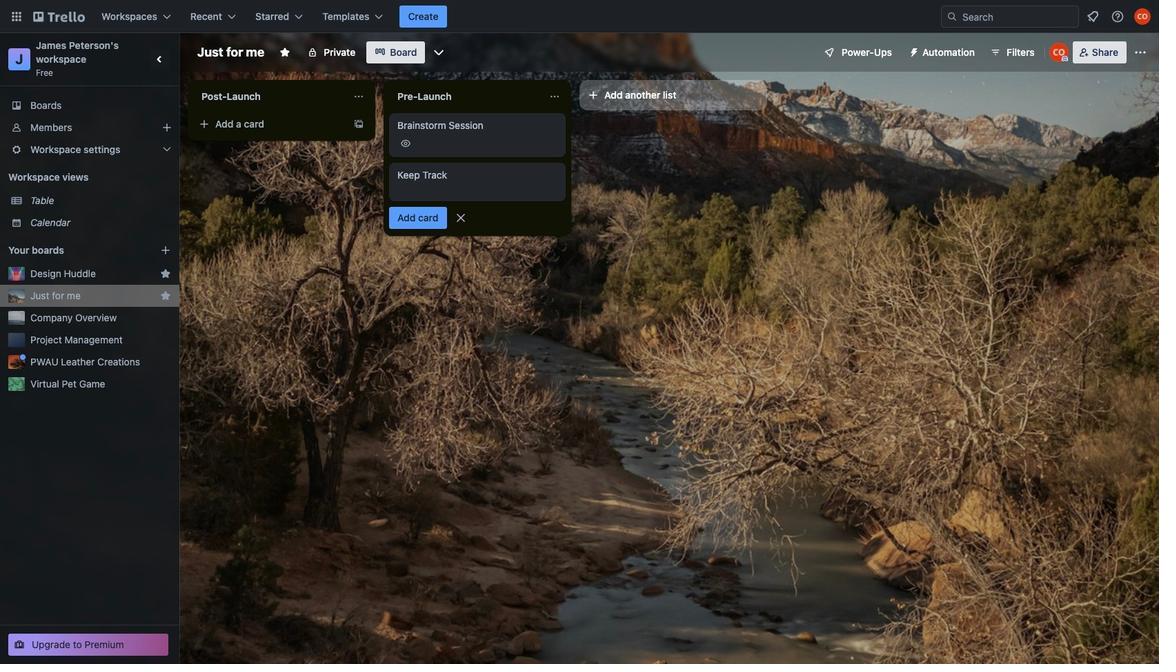 Task type: describe. For each thing, give the bounding box(es) containing it.
star or unstar board image
[[280, 47, 291, 58]]

open information menu image
[[1111, 10, 1125, 23]]

cancel image
[[454, 211, 468, 225]]

this member is an admin of this board. image
[[1062, 56, 1068, 62]]

1 starred icon image from the top
[[160, 269, 171, 280]]

show menu image
[[1134, 46, 1148, 59]]

workspace navigation collapse icon image
[[150, 50, 170, 69]]

search image
[[947, 11, 958, 22]]

christina overa (christinaovera) image
[[1050, 43, 1069, 62]]

primary element
[[0, 0, 1160, 33]]

Board name text field
[[191, 41, 271, 64]]

your boards with 6 items element
[[8, 242, 139, 259]]

sm image
[[904, 41, 923, 61]]

Search field
[[958, 7, 1079, 26]]

add board image
[[160, 245, 171, 256]]

Enter a title for this card… text field
[[389, 163, 566, 202]]



Task type: vqa. For each thing, say whether or not it's contained in the screenshot.
right is
no



Task type: locate. For each thing, give the bounding box(es) containing it.
starred icon image
[[160, 269, 171, 280], [160, 291, 171, 302]]

None text field
[[389, 86, 544, 108]]

1 vertical spatial starred icon image
[[160, 291, 171, 302]]

christina overa (christinaovera) image
[[1135, 8, 1151, 25]]

0 vertical spatial starred icon image
[[160, 269, 171, 280]]

back to home image
[[33, 6, 85, 28]]

2 starred icon image from the top
[[160, 291, 171, 302]]

customize views image
[[432, 46, 446, 59]]

create from template… image
[[353, 119, 364, 130]]

None text field
[[193, 86, 348, 108]]

0 notifications image
[[1085, 8, 1102, 25]]



